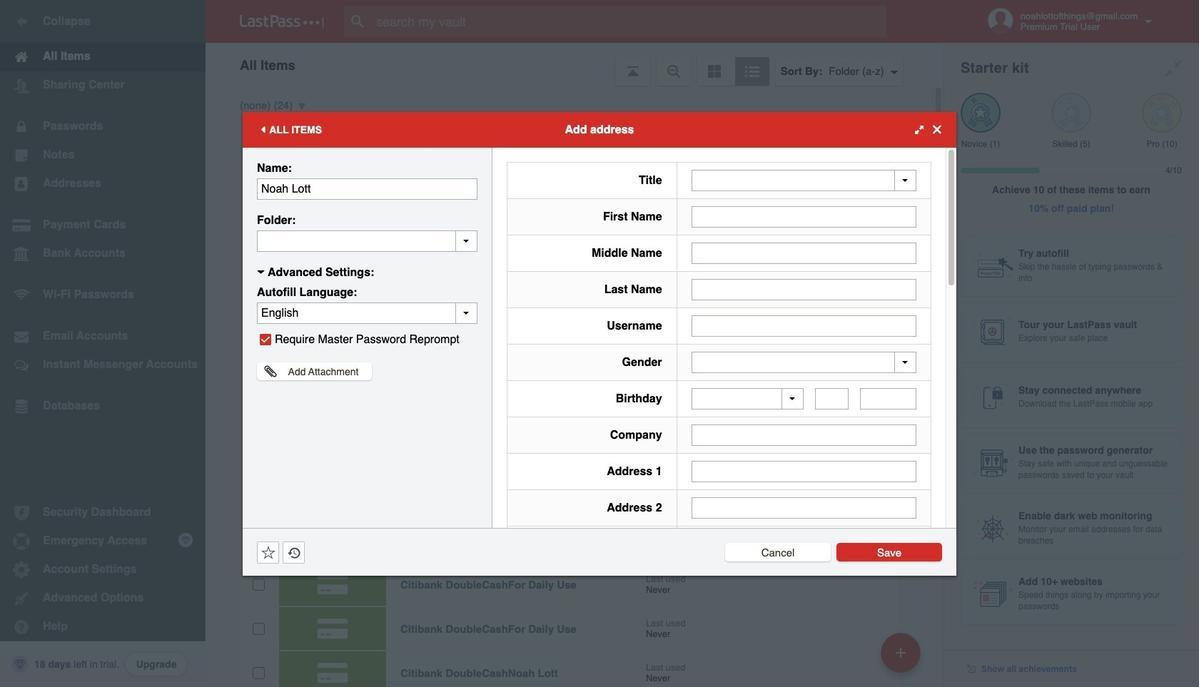 Task type: describe. For each thing, give the bounding box(es) containing it.
lastpass image
[[240, 15, 324, 28]]

search my vault text field
[[344, 6, 915, 37]]

main navigation navigation
[[0, 0, 206, 688]]

vault options navigation
[[206, 43, 944, 86]]

new item image
[[896, 648, 906, 658]]

new item navigation
[[876, 629, 930, 688]]



Task type: locate. For each thing, give the bounding box(es) containing it.
dialog
[[243, 112, 957, 688]]

None text field
[[692, 279, 917, 300], [816, 389, 849, 410], [861, 389, 917, 410], [692, 425, 917, 446], [692, 498, 917, 519], [692, 279, 917, 300], [816, 389, 849, 410], [861, 389, 917, 410], [692, 425, 917, 446], [692, 498, 917, 519]]

Search search field
[[344, 6, 915, 37]]

None text field
[[257, 178, 478, 200], [692, 206, 917, 227], [257, 230, 478, 252], [692, 242, 917, 264], [692, 315, 917, 337], [692, 461, 917, 483], [257, 178, 478, 200], [692, 206, 917, 227], [257, 230, 478, 252], [692, 242, 917, 264], [692, 315, 917, 337], [692, 461, 917, 483]]



